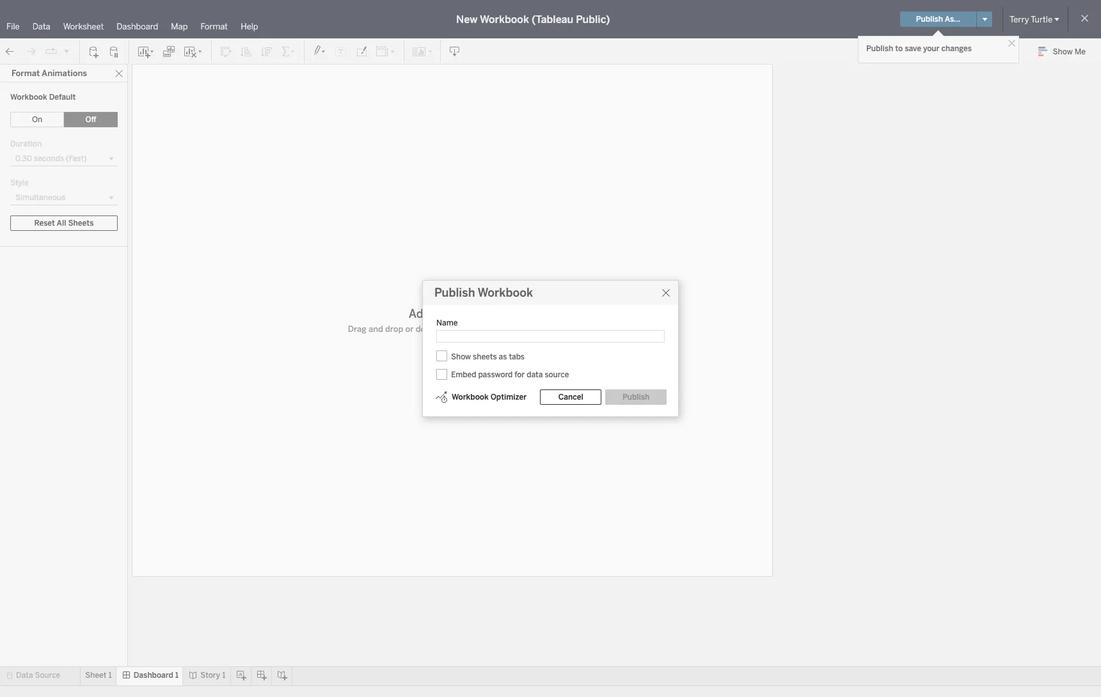 Task type: describe. For each thing, give the bounding box(es) containing it.
1 the from the left
[[486, 325, 499, 334]]

style
[[10, 179, 29, 188]]

workbook optimizer
[[452, 393, 527, 402]]

desktop browser (1000 x 800)
[[18, 154, 120, 163]]

workbook up here
[[478, 286, 533, 300]]

none text field inside publish workbook dialog
[[437, 330, 665, 343]]

double-
[[416, 325, 446, 334]]

sort ascending image
[[240, 45, 253, 58]]

list
[[501, 325, 513, 334]]

publish for publish
[[623, 393, 650, 402]]

worksheet
[[63, 22, 104, 31]]

sort descending image
[[261, 45, 273, 58]]

data for data source
[[16, 671, 33, 680]]

public)
[[576, 13, 610, 25]]

0 vertical spatial dashboard
[[117, 22, 158, 31]]

clear sheet image
[[183, 45, 204, 58]]

publish workbook
[[435, 286, 533, 300]]

as...
[[945, 15, 961, 24]]

workbook right "new"
[[480, 13, 529, 25]]

on
[[32, 115, 42, 124]]

publish to save your changes
[[867, 44, 972, 53]]

new workbook (tableau public)
[[456, 13, 610, 25]]

show for show me
[[1053, 47, 1073, 56]]

new
[[456, 13, 478, 25]]

embed
[[451, 370, 477, 379]]

browser
[[47, 154, 74, 163]]

1 right story
[[222, 671, 226, 680]]

publish for publish to save your changes
[[867, 44, 894, 53]]

format animations
[[12, 68, 87, 78]]

workbook default
[[10, 93, 76, 102]]

1 horizontal spatial default
[[49, 93, 76, 102]]

dashboard 1
[[134, 671, 179, 680]]

togglestate option group
[[64, 631, 120, 647]]

password
[[478, 370, 513, 379]]

show labels image
[[335, 45, 348, 58]]

help
[[241, 22, 258, 31]]

data
[[527, 370, 543, 379]]

publish for publish workbook
[[435, 286, 475, 300]]

device preview button
[[15, 110, 102, 125]]

workbook optimizer button
[[435, 390, 528, 405]]

story
[[200, 671, 220, 680]]

(1000
[[76, 154, 96, 163]]

new data source image
[[88, 45, 100, 58]]

1 horizontal spatial sheet
[[85, 671, 107, 680]]

cancel button
[[540, 390, 602, 405]]

format for format
[[201, 22, 228, 31]]

changes
[[942, 44, 972, 53]]

duplicate image
[[163, 45, 175, 58]]

workbook inside button
[[452, 393, 489, 402]]

terry turtle
[[1010, 14, 1053, 24]]

totals image
[[281, 45, 296, 58]]

show for show sheets as tabs
[[451, 352, 471, 361]]

workbook up on at the top
[[10, 93, 47, 102]]

swap rows and columns image
[[220, 45, 232, 58]]

as
[[499, 352, 507, 361]]

optimizer
[[491, 393, 527, 402]]

redo image
[[24, 45, 37, 58]]

option group containing on
[[10, 112, 118, 127]]

800)
[[103, 154, 120, 163]]

show sheets as tabs
[[451, 352, 525, 361]]

desktop
[[18, 154, 45, 163]]

add sheets here drag and drop or double-click from the list on the left.
[[348, 307, 557, 334]]

turtle
[[1031, 14, 1053, 24]]

map
[[171, 22, 188, 31]]

1 down 'togglestate' "option group"
[[108, 671, 112, 680]]

phone
[[19, 95, 42, 104]]

0 vertical spatial sheet 1
[[23, 193, 50, 202]]



Task type: vqa. For each thing, say whether or not it's contained in the screenshot.
The Create icon
no



Task type: locate. For each thing, give the bounding box(es) containing it.
show up embed
[[451, 352, 471, 361]]

format up default phone
[[12, 68, 40, 78]]

dashboard
[[117, 22, 158, 31], [8, 68, 51, 78], [134, 671, 173, 680]]

your
[[924, 44, 940, 53]]

0 horizontal spatial show
[[451, 352, 471, 361]]

click
[[446, 325, 464, 334]]

default up the device preview
[[49, 93, 76, 102]]

source
[[35, 671, 60, 680]]

preview
[[58, 113, 86, 122]]

duration
[[10, 140, 42, 149]]

drop
[[385, 325, 404, 334]]

show inside publish workbook dialog
[[451, 352, 471, 361]]

2 vertical spatial dashboard
[[134, 671, 173, 680]]

the right on on the top left
[[527, 325, 540, 334]]

source
[[545, 370, 569, 379]]

fit image
[[376, 45, 396, 58]]

1 horizontal spatial sheet 1
[[85, 671, 112, 680]]

1 vertical spatial sheet
[[85, 671, 107, 680]]

show/hide cards image
[[412, 45, 433, 58]]

for
[[515, 370, 525, 379]]

pause auto updates image
[[108, 45, 121, 58]]

default phone
[[15, 86, 42, 104]]

sheets up click
[[433, 307, 469, 321]]

1 vertical spatial sheets
[[473, 352, 497, 361]]

default inside default phone
[[15, 86, 42, 95]]

0 horizontal spatial sheet 1
[[23, 193, 50, 202]]

data for data
[[32, 22, 50, 31]]

1 horizontal spatial replay animation image
[[63, 47, 70, 55]]

workbook
[[480, 13, 529, 25], [10, 93, 47, 102], [478, 286, 533, 300], [452, 393, 489, 402]]

off
[[85, 115, 96, 124]]

file
[[6, 22, 20, 31]]

me
[[1075, 47, 1086, 56]]

1 vertical spatial data
[[16, 671, 33, 680]]

0 horizontal spatial replay animation image
[[45, 45, 58, 58]]

show left me
[[1053, 47, 1073, 56]]

close image down terry
[[1006, 37, 1018, 49]]

show me button
[[1033, 42, 1098, 61]]

0 horizontal spatial close image
[[115, 69, 124, 78]]

sheets inside add sheets here drag and drop or double-click from the list on the left.
[[433, 307, 469, 321]]

1 vertical spatial sheet 1
[[85, 671, 112, 680]]

close image
[[1006, 37, 1018, 49], [115, 69, 124, 78]]

0 horizontal spatial format
[[12, 68, 40, 78]]

terry
[[1010, 14, 1030, 24]]

default
[[15, 86, 42, 95], [49, 93, 76, 102]]

undo image
[[4, 45, 17, 58]]

sheet down style
[[23, 193, 44, 202]]

sheet 1
[[23, 193, 50, 202], [85, 671, 112, 680]]

sheets for show
[[473, 352, 497, 361]]

0 vertical spatial sheet
[[23, 193, 44, 202]]

the
[[486, 325, 499, 334], [527, 325, 540, 334]]

0 horizontal spatial sheets
[[433, 307, 469, 321]]

publish as... button
[[900, 12, 977, 27]]

1 left story
[[175, 671, 179, 680]]

0 horizontal spatial the
[[486, 325, 499, 334]]

or
[[406, 325, 414, 334]]

0 vertical spatial close image
[[1006, 37, 1018, 49]]

1
[[46, 193, 50, 202], [108, 671, 112, 680], [175, 671, 179, 680], [222, 671, 226, 680]]

publish
[[916, 15, 944, 24], [867, 44, 894, 53], [435, 286, 475, 300], [623, 393, 650, 402]]

dashboard up default phone
[[8, 68, 51, 78]]

left.
[[542, 325, 557, 334]]

0 vertical spatial show
[[1053, 47, 1073, 56]]

format workbook image
[[355, 45, 368, 58]]

size
[[8, 138, 23, 147]]

0 vertical spatial format
[[201, 22, 228, 31]]

data up redo icon at the top of page
[[32, 22, 50, 31]]

sheets
[[8, 177, 33, 186]]

replay animation image up animations
[[63, 47, 70, 55]]

here
[[472, 307, 496, 321]]

1 horizontal spatial format
[[201, 22, 228, 31]]

from
[[466, 325, 484, 334]]

save
[[905, 44, 922, 53]]

device preview
[[31, 113, 86, 122]]

close image down pause auto updates image
[[115, 69, 124, 78]]

sheet down 'togglestate' "option group"
[[85, 671, 107, 680]]

1 horizontal spatial sheets
[[473, 352, 497, 361]]

1 horizontal spatial close image
[[1006, 37, 1018, 49]]

highlight image
[[312, 45, 327, 58]]

sheet 1 down style
[[23, 193, 50, 202]]

cancel
[[559, 393, 584, 402]]

0 vertical spatial data
[[32, 22, 50, 31]]

device
[[31, 113, 56, 122]]

format
[[201, 22, 228, 31], [12, 68, 40, 78]]

dashboard up new worksheet icon
[[117, 22, 158, 31]]

collapse image
[[117, 70, 125, 77]]

show inside button
[[1053, 47, 1073, 56]]

data
[[32, 22, 50, 31], [16, 671, 33, 680]]

data left source
[[16, 671, 33, 680]]

replay animation image right redo icon at the top of page
[[45, 45, 58, 58]]

0 horizontal spatial default
[[15, 86, 42, 95]]

x
[[98, 154, 102, 163]]

(tableau
[[532, 13, 574, 25]]

sheets
[[433, 307, 469, 321], [473, 352, 497, 361]]

1 vertical spatial dashboard
[[8, 68, 51, 78]]

show
[[1053, 47, 1073, 56], [451, 352, 471, 361]]

publish as...
[[916, 15, 961, 24]]

0 horizontal spatial sheet
[[23, 193, 44, 202]]

workbook down embed
[[452, 393, 489, 402]]

drag
[[348, 325, 367, 334]]

1 vertical spatial format
[[12, 68, 40, 78]]

replay animation image
[[45, 45, 58, 58], [63, 47, 70, 55]]

layout
[[76, 68, 103, 78]]

embed password for data source
[[451, 370, 569, 379]]

add
[[409, 307, 431, 321]]

show me
[[1053, 47, 1086, 56]]

sheet
[[23, 193, 44, 202], [85, 671, 107, 680]]

name
[[437, 319, 458, 328]]

and
[[369, 325, 383, 334]]

publish button
[[606, 390, 667, 405]]

0 vertical spatial sheets
[[433, 307, 469, 321]]

dashboard left story
[[134, 671, 173, 680]]

publish workbook dialog
[[422, 280, 679, 417]]

to
[[896, 44, 903, 53]]

animations
[[42, 68, 87, 78]]

2 the from the left
[[527, 325, 540, 334]]

tabs
[[509, 352, 525, 361]]

1 down browser
[[46, 193, 50, 202]]

download image
[[449, 45, 462, 58]]

new worksheet image
[[137, 45, 155, 58]]

data source
[[16, 671, 60, 680]]

story 1
[[200, 671, 226, 680]]

sheets left as
[[473, 352, 497, 361]]

1 vertical spatial show
[[451, 352, 471, 361]]

the left list
[[486, 325, 499, 334]]

None text field
[[437, 330, 665, 343]]

sheets for add
[[433, 307, 469, 321]]

option group
[[10, 112, 118, 127]]

format up swap rows and columns icon
[[201, 22, 228, 31]]

publish for publish as...
[[916, 15, 944, 24]]

format for format animations
[[12, 68, 40, 78]]

default down format animations
[[15, 86, 42, 95]]

1 horizontal spatial show
[[1053, 47, 1073, 56]]

sheets inside publish workbook dialog
[[473, 352, 497, 361]]

1 horizontal spatial the
[[527, 325, 540, 334]]

on
[[515, 325, 525, 334]]

1 vertical spatial close image
[[115, 69, 124, 78]]

sheet 1 down 'togglestate' "option group"
[[85, 671, 112, 680]]



